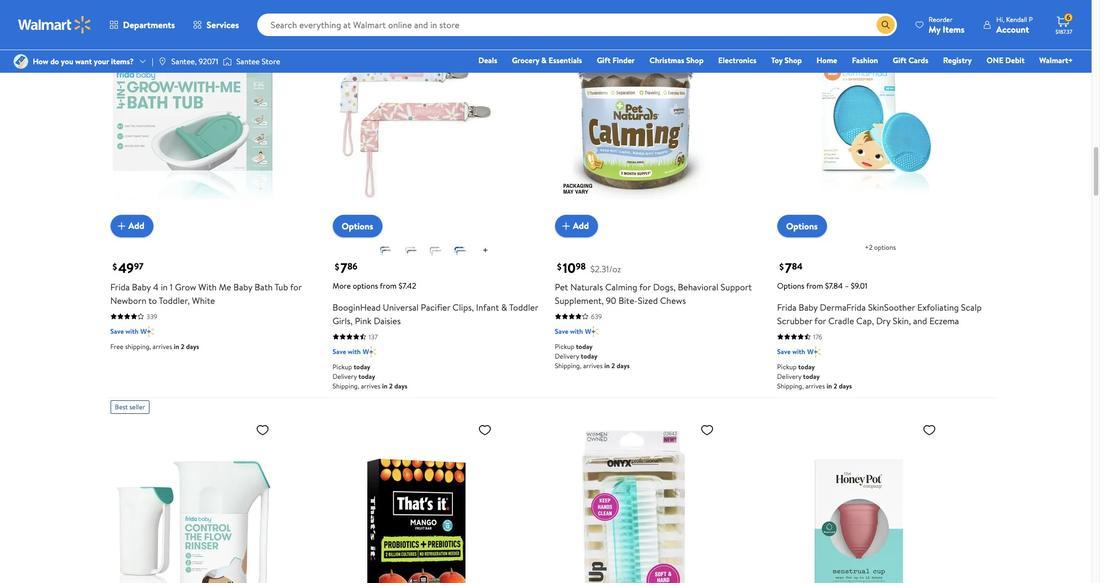 Task type: describe. For each thing, give the bounding box(es) containing it.
clips,
[[453, 301, 474, 314]]

frida for frida baby dermafrida skinsoother exfoliating scalp scrubber for cradle cap, dry skin, and eczema
[[778, 301, 797, 314]]

$ for $ 7 84
[[780, 261, 784, 273]]

deals
[[479, 55, 498, 66]]

& inside booginhead universal pacifier clips, infant & toddler girls, pink daisies
[[502, 301, 508, 314]]

toy
[[772, 55, 783, 66]]

seller
[[130, 402, 145, 412]]

pet
[[555, 281, 568, 293]]

+2 options
[[865, 242, 896, 252]]

free
[[110, 342, 124, 351]]

supplement,
[[555, 294, 604, 307]]

eczema
[[930, 315, 960, 327]]

toy shop link
[[767, 54, 807, 67]]

shipping, for $ 7 84
[[778, 381, 804, 391]]

arrives down '137'
[[361, 381, 381, 391]]

one
[[987, 55, 1004, 66]]

86
[[348, 260, 358, 273]]

$7.84
[[825, 280, 843, 292]]

kendall
[[1007, 14, 1028, 24]]

add to cart image for 49
[[115, 219, 128, 233]]

electronics
[[719, 55, 757, 66]]

scrubber
[[778, 315, 813, 327]]

6
[[1067, 13, 1071, 22]]

onyx professional tidy up nail brush, with double-sided bristles, blue & pink unisex image
[[555, 419, 719, 584]]

services button
[[184, 11, 248, 38]]

your
[[94, 56, 109, 67]]

naturals
[[571, 281, 603, 293]]

walmart+ link
[[1035, 54, 1079, 67]]

add for $2.31/oz
[[573, 220, 589, 232]]

pink
[[355, 315, 372, 327]]

me
[[219, 281, 231, 293]]

98
[[576, 260, 586, 273]]

with
[[198, 281, 217, 293]]

tub
[[275, 281, 288, 293]]

home
[[817, 55, 838, 66]]

exfoliating
[[918, 301, 959, 314]]

cradle
[[829, 315, 855, 327]]

frida baby dermafrida skinsoother exfoliating scalp scrubber for cradle cap, dry skin, and eczema image
[[778, 7, 941, 228]]

arrives down 176 on the right bottom of the page
[[806, 381, 825, 391]]

add to cart image for $2.31/oz
[[560, 219, 573, 233]]

booginhead universal pacifier clips, infant & toddler girls, pink daisies image
[[333, 7, 496, 228]]

bath
[[255, 281, 273, 293]]

santee,
[[172, 56, 197, 67]]

dermafrida
[[820, 301, 866, 314]]

Search search field
[[257, 14, 898, 36]]

deals link
[[474, 54, 503, 67]]

services
[[207, 19, 239, 31]]

toddler,
[[159, 294, 190, 307]]

home link
[[812, 54, 843, 67]]

reorder
[[929, 14, 953, 24]]

options for +2
[[875, 242, 896, 252]]

free shipping, arrives in 2 days
[[110, 342, 199, 351]]

1 horizontal spatial walmart plus image
[[808, 346, 821, 358]]

support
[[721, 281, 752, 293]]

1 horizontal spatial pickup
[[555, 342, 575, 351]]

arrives down 639
[[584, 361, 603, 371]]

with down scrubber
[[793, 347, 806, 356]]

fashion link
[[847, 54, 884, 67]]

to
[[149, 294, 157, 307]]

debit
[[1006, 55, 1025, 66]]

4
[[153, 281, 159, 293]]

options down $ 7 84
[[778, 280, 805, 292]]

calming
[[606, 281, 638, 293]]

$ 49 97
[[113, 258, 144, 277]]

cap,
[[857, 315, 875, 327]]

grow
[[175, 281, 196, 293]]

|
[[152, 56, 153, 67]]

reorder my items
[[929, 14, 965, 35]]

christmas
[[650, 55, 685, 66]]

p
[[1030, 14, 1034, 24]]

frida baby control the flow polypropylene abs rinser with easy grip handle and removable rain shower image
[[110, 419, 274, 584]]

add to favorites list, booginhead universal pacifier clips, infant & toddler girls, pink daisies image
[[478, 12, 492, 26]]

–
[[845, 280, 849, 292]]

+2
[[865, 242, 873, 252]]

you
[[61, 56, 73, 67]]

search icon image
[[882, 20, 891, 29]]

shop for toy shop
[[785, 55, 802, 66]]

best
[[115, 402, 128, 412]]

add to favorites list, frida baby dermafrida skinsoother exfoliating scalp scrubber for cradle cap, dry skin, and eczema image
[[923, 12, 937, 26]]

1
[[170, 281, 173, 293]]

gift finder link
[[592, 54, 640, 67]]

339
[[146, 312, 157, 321]]

options from $7.84 – $9.01
[[778, 280, 868, 292]]

shop for christmas shop
[[687, 55, 704, 66]]

add button for $2.31/oz
[[555, 215, 598, 237]]

save with down girls,
[[333, 347, 361, 356]]

for inside 'frida baby 4 in 1 grow with me baby bath tub for newborn to toddler, white'
[[290, 281, 302, 293]]

6 $187.37
[[1056, 13, 1073, 36]]

save with down scrubber
[[778, 347, 806, 356]]

bam blue image
[[379, 244, 393, 257]]

$7.42
[[399, 280, 416, 292]]

cards
[[909, 55, 929, 66]]

the honey pot company, menstrual cup, size 2 for medium-heavy flow, 1ct. image
[[778, 419, 941, 584]]

departments button
[[100, 11, 184, 38]]

for for 10
[[640, 281, 651, 293]]

pacifier
[[421, 301, 451, 314]]

arrives right shipping,
[[153, 342, 172, 351]]

save down girls,
[[333, 347, 346, 356]]

90
[[606, 294, 617, 307]]

white
[[192, 294, 215, 307]]

 image for santee store
[[223, 56, 232, 67]]

add to favorites list, the honey pot company, menstrual cup, size 2 for medium-heavy flow, 1ct. image
[[923, 423, 937, 437]]

options for more
[[353, 280, 378, 292]]

0 horizontal spatial walmart plus image
[[141, 326, 154, 337]]

97
[[134, 260, 144, 273]]

639
[[591, 312, 602, 321]]

santee store
[[236, 56, 280, 67]]

$ for $ 10 98 $2.31/oz pet naturals calming for dogs, behavioral support supplement, 90 bite-sized chews
[[557, 261, 562, 273]]

booginhead universal pacifier clips, infant & toddler girls, pink daisies
[[333, 301, 539, 327]]

gift cards link
[[888, 54, 934, 67]]



Task type: vqa. For each thing, say whether or not it's contained in the screenshot.
left from
yes



Task type: locate. For each thing, give the bounding box(es) containing it.
1 gift from the left
[[597, 55, 611, 66]]

my
[[929, 23, 941, 35]]

2 from from the left
[[807, 280, 824, 292]]

1 from from the left
[[380, 280, 397, 292]]

1 horizontal spatial delivery
[[555, 351, 580, 361]]

0 horizontal spatial  image
[[158, 57, 167, 66]]

for inside frida baby dermafrida skinsoother exfoliating scalp scrubber for cradle cap, dry skin, and eczema
[[815, 315, 827, 327]]

add button
[[110, 215, 154, 237], [555, 215, 598, 237]]

that's it. gluten-free soft & chewy pre & probiotic mango fruit bars, 1.2 oz, 4 ct. shelf stable box image
[[333, 419, 496, 584]]

0 horizontal spatial options link
[[333, 215, 383, 237]]

7 for $ 7 86
[[341, 258, 348, 277]]

frida inside 'frida baby 4 in 1 grow with me baby bath tub for newborn to toddler, white'
[[110, 281, 130, 293]]

1 horizontal spatial 7
[[785, 258, 792, 277]]

2 horizontal spatial baby
[[799, 301, 818, 314]]

in inside 'frida baby 4 in 1 grow with me baby bath tub for newborn to toddler, white'
[[161, 281, 168, 293]]

1 horizontal spatial baby
[[234, 281, 253, 293]]

frida up scrubber
[[778, 301, 797, 314]]

registry link
[[939, 54, 978, 67]]

Walmart Site-Wide search field
[[257, 14, 898, 36]]

pickup
[[555, 342, 575, 351], [333, 362, 352, 372], [778, 362, 797, 372]]

options up 86
[[342, 220, 374, 232]]

options right +2
[[875, 242, 896, 252]]

baby up scrubber
[[799, 301, 818, 314]]

2 horizontal spatial shipping,
[[778, 381, 804, 391]]

$ left the 49
[[113, 261, 117, 273]]

frida baby 4 in 1 grow with me baby bath tub for newborn to toddler, white image
[[110, 7, 274, 228]]

black blue chevron image
[[404, 244, 418, 257]]

add up "98"
[[573, 220, 589, 232]]

account
[[997, 23, 1030, 35]]

7 up options from $7.84 – $9.01
[[785, 258, 792, 277]]

essentials
[[549, 55, 582, 66]]

frida up the newborn
[[110, 281, 130, 293]]

add to cart image
[[115, 219, 128, 233], [560, 219, 573, 233]]

0 horizontal spatial options
[[353, 280, 378, 292]]

gift finder
[[597, 55, 635, 66]]

grocery & essentials
[[512, 55, 582, 66]]

skin,
[[893, 315, 912, 327]]

4 $ from the left
[[780, 261, 784, 273]]

3 $ from the left
[[557, 261, 562, 273]]

1 horizontal spatial from
[[807, 280, 824, 292]]

for up the sized
[[640, 281, 651, 293]]

scalp
[[962, 301, 982, 314]]

one debit
[[987, 55, 1025, 66]]

0 horizontal spatial gift
[[597, 55, 611, 66]]

0 horizontal spatial add
[[128, 220, 145, 232]]

2 7 from the left
[[785, 258, 792, 277]]

dogs,
[[653, 281, 676, 293]]

2 horizontal spatial pickup
[[778, 362, 797, 372]]

2 gift from the left
[[893, 55, 907, 66]]

gift for gift cards
[[893, 55, 907, 66]]

1 shop from the left
[[687, 55, 704, 66]]

frida for frida baby 4 in 1 grow with me baby bath tub for newborn to toddler, white
[[110, 281, 130, 293]]

add button up "98"
[[555, 215, 598, 237]]

0 horizontal spatial pickup today delivery today shipping, arrives in 2 days
[[333, 362, 408, 391]]

1 horizontal spatial  image
[[223, 56, 232, 67]]

7
[[341, 258, 348, 277], [785, 258, 792, 277]]

skinsoother
[[869, 301, 916, 314]]

behavioral
[[678, 281, 719, 293]]

santee, 92071
[[172, 56, 218, 67]]

pickup today delivery today shipping, arrives in 2 days down '137'
[[333, 362, 408, 391]]

2
[[181, 342, 185, 351], [612, 361, 615, 371], [389, 381, 393, 391], [834, 381, 838, 391]]

1 vertical spatial walmart plus image
[[363, 346, 376, 358]]

 image
[[223, 56, 232, 67], [158, 57, 167, 66]]

how do you want your items?
[[33, 56, 134, 67]]

with down supplement,
[[570, 327, 583, 336]]

2 horizontal spatial delivery
[[778, 372, 802, 381]]

2 $ from the left
[[335, 261, 340, 273]]

1 vertical spatial options
[[353, 280, 378, 292]]

pickup down girls,
[[333, 362, 352, 372]]

for for baby
[[815, 315, 827, 327]]

frida baby 4 in 1 grow with me baby bath tub for newborn to toddler, white
[[110, 281, 302, 307]]

more
[[333, 280, 351, 292]]

walmart plus image
[[141, 326, 154, 337], [808, 346, 821, 358]]

pickup down supplement,
[[555, 342, 575, 351]]

options up booginhead
[[353, 280, 378, 292]]

$2.31/oz
[[591, 263, 621, 275]]

with down the pink
[[348, 347, 361, 356]]

1 horizontal spatial options
[[875, 242, 896, 252]]

0 vertical spatial &
[[542, 55, 547, 66]]

hi, kendall p account
[[997, 14, 1034, 35]]

santee
[[236, 56, 260, 67]]

1 vertical spatial frida
[[778, 301, 797, 314]]

176
[[814, 332, 823, 342]]

save
[[110, 327, 124, 336], [555, 327, 569, 336], [333, 347, 346, 356], [778, 347, 791, 356]]

add button up 97
[[110, 215, 154, 237]]

1 options link from the left
[[333, 215, 383, 237]]

blue arrows image
[[429, 244, 443, 257]]

 image
[[14, 54, 28, 69]]

0 horizontal spatial pickup
[[333, 362, 352, 372]]

0 horizontal spatial frida
[[110, 281, 130, 293]]

gift left finder
[[597, 55, 611, 66]]

walmart image
[[18, 16, 91, 34]]

add to favorites list, onyx professional tidy up nail brush, with double-sided bristles, blue & pink unisex image
[[701, 423, 714, 437]]

0 horizontal spatial 7
[[341, 258, 348, 277]]

walmart plus image down '137'
[[363, 346, 376, 358]]

add for 49
[[128, 220, 145, 232]]

$ for $ 7 86
[[335, 261, 340, 273]]

add button for 49
[[110, 215, 154, 237]]

items?
[[111, 56, 134, 67]]

1 vertical spatial &
[[502, 301, 508, 314]]

$ 7 86
[[335, 258, 358, 277]]

options link for $ 7 84
[[778, 215, 827, 237]]

add to favorites list, frida baby 4 in 1 grow with me baby bath tub for newborn to toddler, white image
[[256, 12, 270, 26]]

1 horizontal spatial for
[[640, 281, 651, 293]]

delivery for $ 7 86
[[333, 372, 357, 381]]

 image for santee, 92071
[[158, 57, 167, 66]]

$
[[113, 261, 117, 273], [335, 261, 340, 273], [557, 261, 562, 273], [780, 261, 784, 273]]

want
[[75, 56, 92, 67]]

christmas shop
[[650, 55, 704, 66]]

walmart plus image down the 339 at the bottom left
[[141, 326, 154, 337]]

$ inside $ 7 84
[[780, 261, 784, 273]]

1 7 from the left
[[341, 258, 348, 277]]

from
[[380, 280, 397, 292], [807, 280, 824, 292]]

& right the infant
[[502, 301, 508, 314]]

1 horizontal spatial walmart plus image
[[586, 326, 599, 337]]

shop right 'toy' in the right of the page
[[785, 55, 802, 66]]

0 vertical spatial frida
[[110, 281, 130, 293]]

save with down supplement,
[[555, 327, 583, 336]]

walmart plus image down 176 on the right bottom of the page
[[808, 346, 821, 358]]

save down supplement,
[[555, 327, 569, 336]]

options
[[875, 242, 896, 252], [353, 280, 378, 292]]

add to cart image up the 49
[[115, 219, 128, 233]]

1 add from the left
[[128, 220, 145, 232]]

options link for $ 7 86
[[333, 215, 383, 237]]

bite-
[[619, 294, 638, 307]]

2 shop from the left
[[785, 55, 802, 66]]

save with up free
[[110, 327, 138, 336]]

& right the grocery
[[542, 55, 547, 66]]

1 vertical spatial walmart plus image
[[808, 346, 821, 358]]

options
[[342, 220, 374, 232], [787, 220, 818, 232], [778, 280, 805, 292]]

newborn
[[110, 294, 147, 307]]

1 add button from the left
[[110, 215, 154, 237]]

pet naturals calming for dogs, behavioral support supplement, 90 bite-sized chews image
[[555, 7, 719, 228]]

blue chevron dots image
[[454, 244, 467, 257]]

infant
[[476, 301, 499, 314]]

options link up bam blue image
[[333, 215, 383, 237]]

$9.01
[[851, 280, 868, 292]]

0 horizontal spatial shop
[[687, 55, 704, 66]]

pickup today delivery today shipping, arrives in 2 days for $ 7 84
[[778, 362, 853, 391]]

 image right 92071
[[223, 56, 232, 67]]

2 horizontal spatial pickup today delivery today shipping, arrives in 2 days
[[778, 362, 853, 391]]

+
[[483, 243, 489, 257]]

options up 84
[[787, 220, 818, 232]]

pickup down scrubber
[[778, 362, 797, 372]]

7 for $ 7 84
[[785, 258, 792, 277]]

2 horizontal spatial for
[[815, 315, 827, 327]]

0 horizontal spatial walmart plus image
[[363, 346, 376, 358]]

shop
[[687, 55, 704, 66], [785, 55, 802, 66]]

$ inside $ 7 86
[[335, 261, 340, 273]]

$ for $ 49 97
[[113, 261, 117, 273]]

items
[[943, 23, 965, 35]]

options for $ 7 86
[[342, 220, 374, 232]]

1 $ from the left
[[113, 261, 117, 273]]

electronics link
[[714, 54, 762, 67]]

pickup today delivery today shipping, arrives in 2 days down 176 on the right bottom of the page
[[778, 362, 853, 391]]

for inside the $ 10 98 $2.31/oz pet naturals calming for dogs, behavioral support supplement, 90 bite-sized chews
[[640, 281, 651, 293]]

0 horizontal spatial from
[[380, 280, 397, 292]]

add to favorites list, that's it. gluten-free soft & chewy pre & probiotic mango fruit bars, 1.2 oz, 4 ct. shelf stable box image
[[478, 423, 492, 437]]

gift left cards
[[893, 55, 907, 66]]

more options from $7.42
[[333, 280, 416, 292]]

pickup today delivery today shipping, arrives in 2 days for $ 7 86
[[333, 362, 408, 391]]

chews
[[660, 294, 686, 307]]

baby for frida baby dermafrida skinsoother exfoliating scalp scrubber for cradle cap, dry skin, and eczema
[[799, 301, 818, 314]]

add up 97
[[128, 220, 145, 232]]

best seller
[[115, 402, 145, 412]]

0 horizontal spatial for
[[290, 281, 302, 293]]

0 vertical spatial options
[[875, 242, 896, 252]]

0 horizontal spatial delivery
[[333, 372, 357, 381]]

hi,
[[997, 14, 1005, 24]]

0 horizontal spatial add button
[[110, 215, 154, 237]]

84
[[792, 260, 803, 273]]

delivery for $ 7 84
[[778, 372, 802, 381]]

universal
[[383, 301, 419, 314]]

0 vertical spatial walmart plus image
[[586, 326, 599, 337]]

registry
[[944, 55, 972, 66]]

$ 7 84
[[780, 258, 803, 277]]

0 horizontal spatial shipping,
[[333, 381, 359, 391]]

baby for frida baby 4 in 1 grow with me baby bath tub for newborn to toddler, white
[[132, 281, 151, 293]]

gift cards
[[893, 55, 929, 66]]

add to favorites list, frida baby control the flow polypropylene abs rinser with easy grip handle and removable rain shower image
[[256, 423, 270, 437]]

$ inside $ 49 97
[[113, 261, 117, 273]]

do
[[50, 56, 59, 67]]

1 horizontal spatial add button
[[555, 215, 598, 237]]

one debit link
[[982, 54, 1030, 67]]

save down scrubber
[[778, 347, 791, 356]]

$ inside the $ 10 98 $2.31/oz pet naturals calming for dogs, behavioral support supplement, 90 bite-sized chews
[[557, 261, 562, 273]]

pickup today delivery today shipping, arrives in 2 days down 639
[[555, 342, 630, 371]]

for up 176 on the right bottom of the page
[[815, 315, 827, 327]]

in
[[161, 281, 168, 293], [174, 342, 179, 351], [605, 361, 610, 371], [382, 381, 388, 391], [827, 381, 833, 391]]

1 horizontal spatial shipping,
[[555, 361, 582, 371]]

1 horizontal spatial options link
[[778, 215, 827, 237]]

+ button
[[474, 242, 498, 260]]

baby inside frida baby dermafrida skinsoother exfoliating scalp scrubber for cradle cap, dry skin, and eczema
[[799, 301, 818, 314]]

1 horizontal spatial add
[[573, 220, 589, 232]]

1 horizontal spatial shop
[[785, 55, 802, 66]]

walmart plus image down 639
[[586, 326, 599, 337]]

7 up more
[[341, 258, 348, 277]]

shipping, for $ 7 86
[[333, 381, 359, 391]]

from left $7.84
[[807, 280, 824, 292]]

1 horizontal spatial frida
[[778, 301, 797, 314]]

with up shipping,
[[126, 327, 138, 336]]

shop right christmas
[[687, 55, 704, 66]]

$ left 84
[[780, 261, 784, 273]]

delivery
[[555, 351, 580, 361], [333, 372, 357, 381], [778, 372, 802, 381]]

baby right me
[[234, 281, 253, 293]]

1 horizontal spatial &
[[542, 55, 547, 66]]

save up free
[[110, 327, 124, 336]]

from left $7.42
[[380, 280, 397, 292]]

0 horizontal spatial add to cart image
[[115, 219, 128, 233]]

2 options link from the left
[[778, 215, 827, 237]]

for right tub
[[290, 281, 302, 293]]

toddler
[[509, 301, 539, 314]]

 image right |
[[158, 57, 167, 66]]

0 horizontal spatial &
[[502, 301, 508, 314]]

2 add button from the left
[[555, 215, 598, 237]]

finder
[[613, 55, 635, 66]]

2 add from the left
[[573, 220, 589, 232]]

$ left 10
[[557, 261, 562, 273]]

pickup for $ 7 84
[[778, 362, 797, 372]]

pickup for $ 7 86
[[333, 362, 352, 372]]

toy shop
[[772, 55, 802, 66]]

gift for gift finder
[[597, 55, 611, 66]]

1 horizontal spatial add to cart image
[[560, 219, 573, 233]]

add to cart image up 10
[[560, 219, 573, 233]]

add to favorites list, pet naturals calming for dogs, behavioral support supplement, 90 bite-sized chews image
[[701, 12, 714, 26]]

walmart+
[[1040, 55, 1074, 66]]

$ left 86
[[335, 261, 340, 273]]

1 add to cart image from the left
[[115, 219, 128, 233]]

grocery
[[512, 55, 540, 66]]

daisies
[[374, 315, 401, 327]]

baby left 4
[[132, 281, 151, 293]]

49
[[118, 258, 134, 277]]

frida inside frida baby dermafrida skinsoother exfoliating scalp scrubber for cradle cap, dry skin, and eczema
[[778, 301, 797, 314]]

2 add to cart image from the left
[[560, 219, 573, 233]]

1 horizontal spatial pickup today delivery today shipping, arrives in 2 days
[[555, 342, 630, 371]]

0 vertical spatial walmart plus image
[[141, 326, 154, 337]]

0 horizontal spatial baby
[[132, 281, 151, 293]]

fashion
[[852, 55, 879, 66]]

walmart plus image
[[586, 326, 599, 337], [363, 346, 376, 358]]

girls,
[[333, 315, 353, 327]]

booginhead
[[333, 301, 381, 314]]

options for $ 7 84
[[787, 220, 818, 232]]

1 horizontal spatial gift
[[893, 55, 907, 66]]

options link up 84
[[778, 215, 827, 237]]



